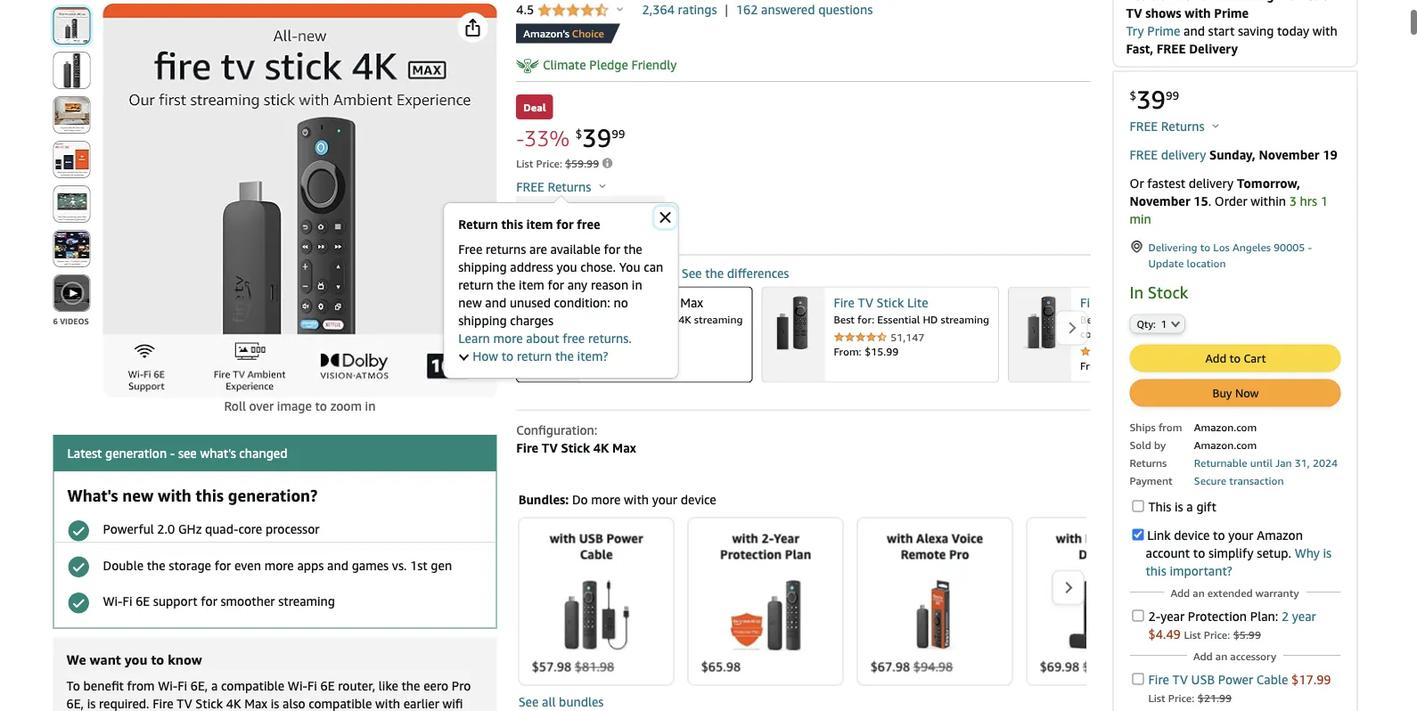 Task type: describe. For each thing, give the bounding box(es) containing it.
to inside dropdown button
[[502, 349, 514, 364]]

try prime and start saving today with fast, free delivery
[[1127, 23, 1338, 56]]

generation
[[105, 446, 167, 461]]

1 vertical spatial next image
[[1064, 581, 1074, 595]]

2 vertical spatial and
[[327, 558, 349, 573]]

0 vertical spatial 39
[[1137, 84, 1166, 114]]

0 horizontal spatial fi
[[123, 594, 132, 609]]

trade-in link
[[611, 204, 658, 219]]

with inside with alexa voice remote pro
[[887, 531, 913, 546]]

payment
[[1130, 474, 1173, 487]]

popover image
[[1213, 123, 1219, 128]]

1 horizontal spatial wi-
[[158, 679, 178, 694]]

bundles:
[[519, 492, 569, 507]]

 image for powerful
[[67, 520, 90, 543]]

2 vertical spatial -
[[170, 446, 175, 461]]

save
[[524, 204, 550, 219]]

1 vertical spatial delivery
[[1189, 176, 1234, 191]]

like
[[379, 679, 398, 694]]

return
[[459, 217, 498, 232]]

1 horizontal spatial fi
[[178, 679, 187, 694]]

popover image inside 4.5 button
[[617, 7, 623, 11]]

sunday,
[[1210, 147, 1256, 162]]

pledge
[[590, 57, 628, 72]]

amazon.com for amazon.com returns
[[1195, 438, 1257, 451]]

$ inside $ 39 99
[[1130, 88, 1137, 102]]

2 horizontal spatial fi
[[308, 679, 317, 694]]

questions
[[819, 2, 873, 17]]

with up 2.0
[[158, 486, 192, 505]]

stick inside to benefit from wi-fi 6e, a compatible wi-fi 6e router, like the eero pro 6e, is required. fire tv stick 4k max is also compatible with earlier wif
[[196, 697, 223, 711]]

list price: $59.99
[[516, 157, 599, 169]]

account
[[1146, 545, 1190, 560]]

see
[[178, 446, 197, 461]]

add for add to cart
[[1206, 351, 1227, 365]]

2 horizontal spatial from:
[[1081, 360, 1108, 372]]

6e inside to benefit from wi-fi 6e, a compatible wi-fi 6e router, like the eero pro 6e, is required. fire tv stick 4k max is also compatible with earlier wif
[[321, 679, 335, 694]]

we want you to know
[[66, 652, 202, 668]]

stick inside configuration: fire tv stick 4k max
[[561, 440, 590, 455]]

10%
[[553, 204, 580, 219]]

cable inside fire tv usb power cable $17.99 list price: $21.99
[[1257, 672, 1289, 687]]

what's new with this generation?
[[67, 486, 318, 505]]

with right 10%
[[583, 204, 608, 219]]

see for see the differences
[[682, 266, 702, 280]]

the left differences
[[705, 266, 724, 280]]

list containing with usb power cable
[[519, 517, 1352, 686]]

1 vertical spatial compatible
[[309, 697, 372, 711]]

november inside tomorrow, november 15
[[1130, 194, 1191, 208]]

2- inside with 2-year protection plan
[[762, 531, 774, 546]]

voice
[[952, 531, 984, 546]]

1 vertical spatial free returns button
[[516, 178, 606, 196]]

angeles
[[1233, 241, 1271, 253]]

product image image for doorbell
[[1066, 580, 1143, 651]]

answered
[[761, 2, 815, 17]]

and inside try prime and start saving today with fast, free delivery
[[1184, 23, 1205, 38]]

amazon.com sold by
[[1130, 421, 1257, 451]]

0 horizontal spatial 39
[[582, 123, 612, 153]]

friendly
[[632, 57, 677, 72]]

power inside fire tv usb power cable $17.99 list price: $21.99
[[1219, 672, 1254, 687]]

0 vertical spatial item
[[527, 217, 553, 232]]

do
[[572, 492, 588, 507]]

climate pledge friendly link
[[516, 57, 677, 74]]

162
[[736, 2, 758, 17]]

climate pledge friendly image
[[516, 58, 540, 74]]

dropdown image
[[1172, 320, 1181, 327]]

price: inside fire tv usb power cable $17.99 list price: $21.99
[[1169, 692, 1195, 704]]

1 inside 3 hrs 1 min
[[1321, 194, 1328, 208]]

free inside try prime and start saving today with fast, free delivery
[[1157, 41, 1186, 56]]

why is this important? link
[[1146, 545, 1332, 578]]

the inside how to return the item? dropdown button
[[555, 349, 574, 364]]

with alexa voice remote pro
[[887, 531, 984, 562]]

remote
[[901, 547, 946, 562]]

$69.98 $119.98
[[1040, 660, 1130, 674]]

free delivery sunday, november 19
[[1130, 147, 1338, 162]]

for up available
[[557, 217, 574, 232]]

all-new amazon fire tv stick 4k max streaming device, supports wi-fi 6e, free &amp; live tv without cable or satellite image
[[103, 4, 497, 398]]

returns inside amazon.com returns
[[1130, 456, 1167, 469]]

los
[[1214, 241, 1230, 253]]

with inside with usb power cable
[[550, 531, 576, 546]]

see the differences
[[682, 266, 789, 280]]

usb inside with usb power cable
[[579, 531, 604, 546]]

6 videos
[[53, 316, 89, 326]]

- inside the delivering to los angeles 90005 - update location
[[1308, 241, 1312, 253]]

0 vertical spatial list
[[516, 157, 533, 169]]

0 vertical spatial november
[[1259, 147, 1320, 162]]

see the differences link
[[682, 266, 789, 280]]

required.
[[99, 697, 149, 711]]

$67.98
[[871, 660, 910, 674]]

choice
[[572, 27, 604, 40]]

ships from
[[1130, 421, 1183, 433]]

1 vertical spatial you
[[125, 652, 148, 668]]

for left even at bottom left
[[215, 558, 231, 573]]

fire tv stick lite best for: essential hd streaming
[[834, 296, 990, 326]]

best inside fire tv stick best for: hd streaming with convenient device controls
[[1081, 313, 1102, 326]]

1 horizontal spatial in
[[1130, 282, 1144, 302]]

devices
[[626, 266, 670, 280]]

returns.
[[588, 331, 632, 346]]

hd inside fire tv stick lite best for: essential hd streaming
[[923, 313, 938, 326]]

to left cart
[[1230, 351, 1241, 365]]

1 horizontal spatial from
[[1159, 421, 1183, 433]]

more inside the free returns are available for the shipping address you chose. you can return the item for any reason in new and unused condition: no shipping charges learn more about free returns.
[[493, 331, 523, 346]]

tv for fire tv stick lite best for: essential hd streaming
[[858, 296, 874, 310]]

this is a gift
[[1149, 499, 1217, 514]]

to left zoom
[[315, 399, 327, 414]]

1 vertical spatial more
[[591, 492, 621, 507]]

2.0
[[157, 522, 175, 537]]

0 vertical spatial free returns button
[[1130, 118, 1219, 135]]

unused
[[510, 296, 551, 310]]

free up save
[[516, 179, 545, 194]]

add an extended warranty
[[1171, 587, 1300, 599]]

1 shipping from the top
[[459, 260, 507, 275]]

secure transaction
[[1195, 474, 1284, 487]]

fire for fire tv stick best for: hd streaming with convenient device controls
[[1081, 296, 1102, 310]]

delivery
[[1189, 41, 1238, 56]]

for right support
[[201, 594, 217, 609]]

from: for fire tv stick lite
[[834, 345, 862, 358]]

fire for fire tv stick lite best for: essential hd streaming
[[834, 296, 855, 310]]

0 vertical spatial delivery
[[1162, 147, 1207, 162]]

2 vertical spatial more
[[264, 558, 294, 573]]

to up simplify
[[1213, 528, 1226, 542]]

vs.
[[392, 558, 407, 573]]

1 vertical spatial 1
[[1162, 318, 1167, 330]]

this
[[1149, 499, 1172, 514]]

plan:
[[1251, 609, 1279, 623]]

1 vertical spatial returns
[[548, 179, 591, 194]]

$ inside -33% $ 39 99
[[576, 127, 582, 141]]

amazon.com returns
[[1130, 438, 1257, 469]]

with inside with 2-year protection plan
[[732, 531, 759, 546]]

list containing fire tv stick 4k max
[[516, 287, 1418, 383]]

learn more about free returns. link
[[459, 331, 632, 346]]

from inside to benefit from wi-fi 6e, a compatible wi-fi 6e router, like the eero pro 6e, is required. fire tv stick 4k max is also compatible with earlier wif
[[127, 679, 155, 694]]

ratings
[[678, 2, 717, 17]]

1 vertical spatial device
[[681, 492, 717, 507]]

0 horizontal spatial wi-
[[103, 594, 123, 609]]

return inside the free returns are available for the shipping address you chose. you can return the item for any reason in new and unused condition: no shipping charges learn more about free returns.
[[459, 278, 494, 292]]

add for add an accessory
[[1194, 650, 1213, 663]]

3
[[1290, 194, 1297, 208]]

from: $39.99
[[589, 345, 654, 358]]

latest
[[67, 446, 102, 461]]

essential
[[878, 313, 920, 326]]

3 hrs 1 min
[[1130, 194, 1328, 226]]

$65.98
[[701, 660, 741, 674]]

0 vertical spatial free
[[577, 217, 601, 232]]

amazon.com for amazon.com sold by
[[1195, 421, 1257, 433]]

price: inside 2-year protection plan: 2 year $4.49 list price: $5.99
[[1204, 628, 1231, 641]]

2024
[[1313, 456, 1338, 469]]

qty: 1
[[1137, 318, 1167, 330]]

0 horizontal spatial in
[[648, 204, 658, 219]]

no
[[614, 296, 628, 310]]

and inside the free returns are available for the shipping address you chose. you can return the item for any reason in new and unused condition: no shipping charges learn more about free returns.
[[485, 296, 507, 310]]

0 vertical spatial price:
[[536, 157, 563, 169]]

fire inside configuration: fire tv stick 4k max
[[516, 440, 539, 455]]

hd inside fire tv stick best for: hd streaming with convenient device controls
[[1124, 313, 1139, 326]]

quad-
[[205, 522, 238, 537]]

know
[[168, 652, 202, 668]]

with 2-year protection plan
[[720, 531, 812, 562]]

double
[[103, 558, 144, 573]]

min
[[1130, 212, 1152, 226]]

for up "chose."
[[604, 242, 621, 257]]

what's
[[67, 486, 118, 505]]

this inside why is this important?
[[1146, 563, 1167, 578]]

from: for fire tv stick 4k max
[[589, 345, 616, 358]]

to left the know
[[151, 652, 164, 668]]

the right double
[[147, 558, 166, 573]]

2- inside 2-year protection plan: 2 year $4.49 list price: $5.99
[[1149, 609, 1161, 623]]

tv for fire tv stick 4k max best for: powerful 4k streaming
[[613, 296, 628, 310]]

the up the unused
[[497, 278, 516, 292]]

item inside the free returns are available for the shipping address you chose. you can return the item for any reason in new and unused condition: no shipping charges learn more about free returns.
[[519, 278, 545, 292]]

see all bundles link
[[519, 694, 604, 709]]

is left also
[[271, 697, 279, 711]]

0 horizontal spatial new
[[122, 486, 154, 505]]

video
[[1120, 531, 1153, 546]]

free up or
[[1130, 147, 1158, 162]]

amazon's choice
[[524, 27, 604, 40]]

fire for fire tv stick 4k max best for: powerful 4k streaming
[[589, 296, 610, 310]]

blink
[[1086, 531, 1116, 546]]

product image image for protection
[[730, 580, 802, 651]]

for left any
[[548, 278, 564, 292]]

with right do
[[624, 492, 649, 507]]

2 horizontal spatial wi-
[[288, 679, 308, 694]]

link
[[1148, 528, 1171, 542]]

is inside why is this important?
[[1324, 545, 1332, 560]]

controls
[[1170, 328, 1209, 340]]

gift
[[1197, 499, 1217, 514]]

tv for fire tv usb power cable $17.99 list price: $21.99
[[1173, 672, 1188, 687]]

see for see all bundles
[[519, 694, 539, 709]]

ships
[[1130, 421, 1156, 433]]

or
[[1130, 176, 1144, 191]]

in inside the free returns are available for the shipping address you chose. you can return the item for any reason in new and unused condition: no shipping charges learn more about free returns.
[[632, 278, 643, 292]]

2,364 ratings link
[[642, 2, 717, 17]]

ghz
[[178, 522, 202, 537]]

try prime link
[[1127, 23, 1181, 38]]

$ 39 99
[[1130, 84, 1180, 114]]

add for add an extended warranty
[[1171, 587, 1190, 599]]

fire for fire tv usb power cable $17.99 list price: $21.99
[[1149, 672, 1170, 687]]

to up important?
[[1194, 545, 1206, 560]]

99 inside $ 39 99
[[1166, 88, 1180, 102]]

until
[[1251, 456, 1273, 469]]

the inside to benefit from wi-fi 6e, a compatible wi-fi 6e router, like the eero pro 6e, is required. fire tv stick 4k max is also compatible with earlier wif
[[402, 679, 420, 694]]

1 year from the left
[[1161, 609, 1185, 623]]

return inside dropdown button
[[517, 349, 552, 364]]



Task type: locate. For each thing, give the bounding box(es) containing it.
0 vertical spatial amazon.com
[[1195, 421, 1257, 433]]

best up convenient
[[1081, 313, 1102, 326]]

6e left support
[[136, 594, 150, 609]]

|
[[725, 2, 729, 17]]

0 vertical spatial returns
[[1162, 119, 1205, 134]]

1 amazon.com from the top
[[1195, 421, 1257, 433]]

tv down are on the left of page
[[542, 266, 558, 280]]

to up location
[[1201, 241, 1211, 253]]

returns up payment
[[1130, 456, 1167, 469]]

1 for: from the left
[[612, 313, 629, 326]]

how to return the item? button
[[459, 348, 608, 366]]

2 for: from the left
[[858, 313, 875, 326]]

compatible up also
[[221, 679, 285, 694]]

19
[[1323, 147, 1338, 162]]

0 horizontal spatial 99
[[612, 127, 625, 141]]

1 horizontal spatial max
[[613, 440, 636, 455]]

the down "learn more about free returns." link
[[555, 349, 574, 364]]

popover image
[[617, 7, 623, 11], [599, 184, 606, 188]]

max down see the differences link
[[680, 296, 704, 310]]

new inside the free returns are available for the shipping address you chose. you can return the item for any reason in new and unused condition: no shipping charges learn more about free returns.
[[459, 296, 482, 310]]

2,364 ratings
[[642, 2, 717, 17]]

streaming inside fire tv stick lite best for: essential hd streaming
[[941, 313, 990, 326]]

generation?
[[228, 486, 318, 505]]

streaming inside fire tv stick 4k max best for: powerful 4k streaming
[[694, 313, 743, 326]]

with inside to benefit from wi-fi 6e, a compatible wi-fi 6e router, like the eero pro 6e, is required. fire tv stick 4k max is also compatible with earlier wif
[[375, 697, 400, 711]]

1 vertical spatial november
[[1130, 194, 1191, 208]]

1 vertical spatial an
[[1216, 650, 1228, 663]]

add an accessory
[[1194, 650, 1277, 663]]

free
[[1157, 41, 1186, 56], [1130, 119, 1158, 134], [1130, 147, 1158, 162], [516, 179, 545, 194]]

fire inside to benefit from wi-fi 6e, a compatible wi-fi 6e router, like the eero pro 6e, is required. fire tv stick 4k max is also compatible with earlier wif
[[153, 697, 174, 711]]

2  image from the top
[[67, 556, 90, 579]]

device inside fire tv stick best for: hd streaming with convenient device controls
[[1137, 328, 1167, 340]]

stick for lite
[[877, 296, 904, 310]]

1 horizontal spatial hd
[[1124, 313, 1139, 326]]

1 hd from the left
[[923, 313, 938, 326]]

protection inside with 2-year protection plan
[[720, 547, 782, 562]]

1 horizontal spatial usb
[[1192, 672, 1215, 687]]

1  image from the top
[[67, 520, 90, 543]]

amazon's
[[524, 27, 570, 40]]

in down you
[[632, 278, 643, 292]]

1 vertical spatial 99
[[612, 127, 625, 141]]

year right 2
[[1293, 609, 1317, 623]]

fi down the know
[[178, 679, 187, 694]]

shipping up learn
[[459, 313, 507, 328]]

differences
[[727, 266, 789, 280]]

6e
[[136, 594, 150, 609], [321, 679, 335, 694]]

for: up convenient
[[1104, 313, 1121, 326]]

1 horizontal spatial november
[[1259, 147, 1320, 162]]

2-year protection plan: 2 year $4.49 list price: $5.99
[[1149, 609, 1317, 641]]

for: inside fire tv stick lite best for: essential hd streaming
[[858, 313, 875, 326]]

start
[[1209, 23, 1235, 38]]

product image image up $119.98
[[1066, 580, 1143, 651]]

1 horizontal spatial powerful
[[632, 313, 676, 326]]

1 horizontal spatial -
[[516, 125, 525, 151]]

from: $15.99
[[834, 345, 899, 358]]

with up 'remote'
[[887, 531, 913, 546]]

pro inside with alexa voice remote pro
[[949, 547, 970, 562]]

product image image up $81.98
[[562, 580, 631, 651]]

streaming up the "controls"
[[1142, 313, 1191, 326]]

stock
[[1148, 282, 1189, 302]]

trade-
[[611, 204, 648, 219]]

hd up convenient
[[1124, 313, 1139, 326]]

1 vertical spatial list
[[1184, 628, 1201, 641]]

streaming right essential
[[941, 313, 990, 326]]

free down prime
[[1157, 41, 1186, 56]]

2,364
[[642, 2, 675, 17]]

- inside -33% $ 39 99
[[516, 125, 525, 151]]

1 vertical spatial 6e,
[[66, 697, 84, 711]]

1 horizontal spatial this
[[501, 217, 523, 232]]

0 horizontal spatial hd
[[923, 313, 938, 326]]

order
[[1215, 194, 1248, 208]]

item up are on the left of page
[[527, 217, 553, 232]]

$4.49
[[1149, 627, 1181, 641]]

1 product image image from the left
[[562, 580, 631, 651]]

stick
[[631, 296, 659, 310], [877, 296, 904, 310], [1123, 296, 1151, 310], [561, 440, 590, 455], [196, 697, 223, 711]]

product image image up $65.98
[[730, 580, 802, 651]]

next image down with blink video doorbell
[[1064, 581, 1074, 595]]

the up earlier
[[402, 679, 420, 694]]

an for extended
[[1193, 587, 1205, 599]]

pro right the eero
[[452, 679, 471, 694]]

fire inside fire tv usb power cable $17.99 list price: $21.99
[[1149, 672, 1170, 687]]

6e,
[[191, 679, 208, 694], [66, 697, 84, 711]]

0 horizontal spatial this
[[196, 486, 224, 505]]

1 vertical spatial pro
[[452, 679, 471, 694]]

 image for double
[[67, 556, 90, 579]]

tv down reason on the top left of the page
[[613, 296, 628, 310]]

0 horizontal spatial free returns button
[[516, 178, 606, 196]]

3 best from the left
[[1081, 313, 1102, 326]]

2 horizontal spatial best
[[1081, 313, 1102, 326]]

price: left the $21.99
[[1169, 692, 1195, 704]]

2 vertical spatial device
[[1175, 528, 1210, 542]]

None checkbox
[[1133, 610, 1144, 622], [1133, 673, 1144, 685], [1133, 610, 1144, 622], [1133, 673, 1144, 685]]

1 horizontal spatial new
[[459, 296, 482, 310]]

0 horizontal spatial usb
[[579, 531, 604, 546]]

99 up free delivery link
[[1166, 88, 1180, 102]]

you down available
[[557, 260, 577, 275]]

the up you
[[624, 242, 643, 257]]

0 horizontal spatial list
[[516, 157, 533, 169]]

even
[[234, 558, 261, 573]]

0 horizontal spatial max
[[244, 697, 268, 711]]

product image image up $94.98 at the right bottom of page
[[914, 580, 956, 651]]

is down benefit
[[87, 697, 96, 711]]

0 horizontal spatial 2-
[[762, 531, 774, 546]]

1 horizontal spatial best
[[834, 313, 855, 326]]

0 vertical spatial 6e,
[[191, 679, 208, 694]]

fi left router, at the left of the page
[[308, 679, 317, 694]]

protection down extended
[[1188, 609, 1247, 623]]

add down important?
[[1171, 587, 1190, 599]]

returns up 10%
[[548, 179, 591, 194]]

amazon.com up returnable in the right of the page
[[1195, 438, 1257, 451]]

0 vertical spatial powerful
[[632, 313, 676, 326]]

2 horizontal spatial more
[[591, 492, 621, 507]]

fast,
[[1127, 41, 1154, 56]]

delivery up or fastest delivery
[[1162, 147, 1207, 162]]

max inside configuration: fire tv stick 4k max
[[613, 440, 636, 455]]

4k
[[662, 296, 677, 310], [679, 313, 692, 326], [594, 440, 609, 455], [226, 697, 241, 711]]

-
[[516, 125, 525, 151], [1308, 241, 1312, 253], [170, 446, 175, 461]]

0 vertical spatial in
[[648, 204, 658, 219]]

simplify
[[1209, 545, 1254, 560]]

powerful 2.0 ghz quad-core processor
[[103, 522, 320, 537]]

fire up convenient
[[1081, 296, 1102, 310]]

2 vertical spatial returns
[[1130, 456, 1167, 469]]

1 horizontal spatial 39
[[1137, 84, 1166, 114]]

fastest
[[1148, 176, 1186, 191]]

amazon.com down buy
[[1195, 421, 1257, 433]]

1 vertical spatial from
[[127, 679, 155, 694]]

0 horizontal spatial 6e
[[136, 594, 150, 609]]

stick inside fire tv stick best for: hd streaming with convenient device controls
[[1123, 296, 1151, 310]]

stick inside fire tv stick lite best for: essential hd streaming
[[877, 296, 904, 310]]

with inside fire tv stick best for: hd streaming with convenient device controls
[[1194, 313, 1215, 326]]

0 vertical spatial free returns
[[1130, 119, 1208, 134]]

streaming down see the differences
[[694, 313, 743, 326]]

november up tomorrow,
[[1259, 147, 1320, 162]]

amazon.com inside amazon.com returns
[[1195, 438, 1257, 451]]

tv
[[542, 266, 558, 280], [613, 296, 628, 310], [858, 296, 874, 310], [1105, 296, 1120, 310], [542, 440, 558, 455], [1173, 672, 1188, 687], [177, 697, 192, 711]]

you right want
[[125, 652, 148, 668]]

0 horizontal spatial november
[[1130, 194, 1191, 208]]

99 inside -33% $ 39 99
[[612, 127, 625, 141]]

popover image inside free returns button
[[599, 184, 606, 188]]

with inside try prime and start saving today with fast, free delivery
[[1313, 23, 1338, 38]]

fire down are on the left of page
[[516, 266, 539, 280]]

more
[[493, 331, 523, 346], [591, 492, 621, 507], [264, 558, 294, 573]]

This is a gift checkbox
[[1133, 500, 1144, 512]]

update
[[1149, 257, 1184, 269]]

streaming down apps
[[278, 594, 335, 609]]

games
[[352, 558, 389, 573]]

to
[[1201, 241, 1211, 253], [502, 349, 514, 364], [1230, 351, 1241, 365], [315, 399, 327, 414], [1213, 528, 1226, 542], [1194, 545, 1206, 560], [151, 652, 164, 668]]

wi-
[[103, 594, 123, 609], [158, 679, 178, 694], [288, 679, 308, 694]]

powerful inside fire tv stick 4k max best for: powerful 4k streaming
[[632, 313, 676, 326]]

with usb power cable
[[550, 531, 643, 562]]

cable down do
[[580, 547, 613, 562]]

1 vertical spatial 39
[[582, 123, 612, 153]]

delivery
[[1162, 147, 1207, 162], [1189, 176, 1234, 191]]

a inside to benefit from wi-fi 6e, a compatible wi-fi 6e router, like the eero pro 6e, is required. fire tv stick 4k max is also compatible with earlier wif
[[211, 679, 218, 694]]

delivering
[[1149, 241, 1198, 253]]

0 vertical spatial a
[[1187, 499, 1194, 514]]

list inside 2-year protection plan: 2 year $4.49 list price: $5.99
[[1184, 628, 1201, 641]]

stick for best
[[1123, 296, 1151, 310]]

0 horizontal spatial and
[[327, 558, 349, 573]]

0 horizontal spatial year
[[1161, 609, 1185, 623]]

list inside fire tv usb power cable $17.99 list price: $21.99
[[1149, 692, 1166, 704]]

0 vertical spatial add
[[1206, 351, 1227, 365]]

convenient
[[1081, 328, 1134, 340]]

tv up "from: $15.99"
[[858, 296, 874, 310]]

best
[[589, 313, 610, 326], [834, 313, 855, 326], [1081, 313, 1102, 326]]

1 vertical spatial cable
[[1257, 672, 1289, 687]]

usb inside fire tv usb power cable $17.99 list price: $21.99
[[1192, 672, 1215, 687]]

1 vertical spatial a
[[211, 679, 218, 694]]

roll
[[224, 399, 246, 414]]

2 year from the left
[[1293, 609, 1317, 623]]

over
[[249, 399, 274, 414]]

1 vertical spatial -
[[1308, 241, 1312, 253]]

is
[[1175, 499, 1184, 514], [1324, 545, 1332, 560], [87, 697, 96, 711], [271, 697, 279, 711]]

your
[[652, 492, 678, 507], [1229, 528, 1254, 542]]

2 horizontal spatial and
[[1184, 23, 1205, 38]]

fire up "from: $15.99"
[[834, 296, 855, 310]]

1 horizontal spatial in
[[632, 278, 643, 292]]

see right the can
[[682, 266, 702, 280]]

stick down configuration:
[[561, 440, 590, 455]]

expand image
[[459, 351, 469, 361]]

3 for: from the left
[[1104, 313, 1121, 326]]

1 vertical spatial free
[[563, 331, 585, 346]]

0 vertical spatial protection
[[720, 547, 782, 562]]

pro inside to benefit from wi-fi 6e, a compatible wi-fi 6e router, like the eero pro 6e, is required. fire tv stick 4k max is also compatible with earlier wif
[[452, 679, 471, 694]]

free returns
[[1130, 119, 1208, 134], [516, 179, 595, 194]]

$94.98
[[914, 660, 953, 674]]

- down deal
[[516, 125, 525, 151]]

in
[[632, 278, 643, 292], [365, 399, 376, 414]]

price: up add an accessory
[[1204, 628, 1231, 641]]

new
[[459, 296, 482, 310], [122, 486, 154, 505]]

4k inside to benefit from wi-fi 6e, a compatible wi-fi 6e router, like the eero pro 6e, is required. fire tv stick 4k max is also compatible with earlier wif
[[226, 697, 241, 711]]

a left gift
[[1187, 499, 1194, 514]]

0 horizontal spatial from:
[[589, 345, 616, 358]]

charges
[[510, 313, 554, 328]]

fire inside fire tv stick best for: hd streaming with convenient device controls
[[1081, 296, 1102, 310]]

returnable until jan 31, 2024 button
[[1195, 454, 1338, 469]]

buy
[[1213, 386, 1233, 400]]

1 vertical spatial new
[[122, 486, 154, 505]]

1 vertical spatial power
[[1219, 672, 1254, 687]]

cable inside with usb power cable
[[580, 547, 613, 562]]

pro down voice
[[949, 547, 970, 562]]

0 horizontal spatial pro
[[452, 679, 471, 694]]

 image
[[67, 592, 90, 615]]

 image
[[67, 520, 90, 543], [67, 556, 90, 579]]

4.5 button
[[516, 2, 623, 19]]

fire down $4.49
[[1149, 672, 1170, 687]]

free inside the free returns are available for the shipping address you chose. you can return the item for any reason in new and unused condition: no shipping charges learn more about free returns.
[[563, 331, 585, 346]]

$ up $59.99
[[576, 127, 582, 141]]

2 vertical spatial max
[[244, 697, 268, 711]]

apps
[[297, 558, 324, 573]]

6e, down to
[[66, 697, 84, 711]]

Add to Cart submit
[[1131, 345, 1340, 371]]

image
[[277, 399, 312, 414]]

4.5
[[516, 2, 537, 17]]

stick up qty:
[[1123, 296, 1151, 310]]

support
[[153, 594, 198, 609]]

tv inside fire tv stick 4k max best for: powerful 4k streaming
[[613, 296, 628, 310]]

tv down configuration:
[[542, 440, 558, 455]]

powerful up $39.99
[[632, 313, 676, 326]]

1 horizontal spatial 99
[[1166, 88, 1180, 102]]

tv inside to benefit from wi-fi 6e, a compatible wi-fi 6e router, like the eero pro 6e, is required. fire tv stick 4k max is also compatible with earlier wif
[[177, 697, 192, 711]]

Buy Now submit
[[1131, 380, 1340, 406]]

2 shipping from the top
[[459, 313, 507, 328]]

storage
[[169, 558, 211, 573]]

for: up "from: $15.99"
[[858, 313, 875, 326]]

for
[[557, 217, 574, 232], [604, 242, 621, 257], [548, 278, 564, 292], [215, 558, 231, 573], [201, 594, 217, 609]]

alexa
[[917, 531, 949, 546]]

for: inside fire tv stick best for: hd streaming with convenient device controls
[[1104, 313, 1121, 326]]

0 vertical spatial  image
[[67, 520, 90, 543]]

is right why on the bottom right of page
[[1324, 545, 1332, 560]]

2 best from the left
[[834, 313, 855, 326]]

doorbell
[[1079, 547, 1130, 562]]

configuration:
[[516, 423, 598, 437]]

0 horizontal spatial an
[[1193, 587, 1205, 599]]

free returns for bottom free returns button
[[516, 179, 595, 194]]

next image left convenient
[[1068, 322, 1077, 335]]

add up buy
[[1206, 351, 1227, 365]]

climate pledge friendly
[[543, 57, 677, 72]]

item down address
[[519, 278, 545, 292]]

with inside with blink video doorbell
[[1056, 531, 1082, 546]]

None submit
[[54, 8, 90, 44], [54, 53, 90, 88], [54, 97, 90, 133], [54, 142, 90, 177], [54, 186, 90, 222], [54, 231, 90, 267], [54, 275, 90, 311], [54, 8, 90, 44], [54, 53, 90, 88], [54, 97, 90, 133], [54, 142, 90, 177], [54, 186, 90, 222], [54, 231, 90, 267], [54, 275, 90, 311]]

plan
[[785, 547, 812, 562]]

and right apps
[[327, 558, 349, 573]]

0 horizontal spatial free returns
[[516, 179, 595, 194]]

year
[[1161, 609, 1185, 623], [1293, 609, 1317, 623]]

0 horizontal spatial your
[[652, 492, 678, 507]]

0 vertical spatial next image
[[1068, 322, 1077, 335]]

list left the $21.99
[[1149, 692, 1166, 704]]

free returns down list price: $59.99
[[516, 179, 595, 194]]

more left apps
[[264, 558, 294, 573]]

add to cart
[[1206, 351, 1266, 365]]

2 hd from the left
[[1124, 313, 1139, 326]]

None checkbox
[[1133, 529, 1144, 541]]

4 product image image from the left
[[1066, 580, 1143, 651]]

2 horizontal spatial for:
[[1104, 313, 1121, 326]]

popover image left 2,364
[[617, 7, 623, 11]]

fire inside fire tv stick lite best for: essential hd streaming
[[834, 296, 855, 310]]

amazon
[[1257, 528, 1303, 542]]

stick inside fire tv stick 4k max best for: powerful 4k streaming
[[631, 296, 659, 310]]

fire down reason on the top left of the page
[[589, 296, 610, 310]]

$
[[1130, 88, 1137, 102], [576, 127, 582, 141]]

tv inside fire tv stick best for: hd streaming with convenient device controls
[[1105, 296, 1120, 310]]

free returns for top free returns button
[[1130, 119, 1208, 134]]

2 vertical spatial list
[[1149, 692, 1166, 704]]

delivering to los angeles 90005 - update location link
[[1130, 239, 1341, 271]]

0 horizontal spatial protection
[[720, 547, 782, 562]]

from: left the $15.99
[[834, 345, 862, 358]]

save 10% with trade-in
[[524, 204, 658, 219]]

1 vertical spatial item
[[519, 278, 545, 292]]

next image
[[1068, 322, 1077, 335], [1064, 581, 1074, 595]]

an down important?
[[1193, 587, 1205, 599]]

best inside fire tv stick lite best for: essential hd streaming
[[834, 313, 855, 326]]

1 right hrs
[[1321, 194, 1328, 208]]

0 horizontal spatial best
[[589, 313, 610, 326]]

1 vertical spatial powerful
[[103, 522, 154, 537]]

0 horizontal spatial compatible
[[221, 679, 285, 694]]

hd
[[923, 313, 938, 326], [1124, 313, 1139, 326]]

tv inside configuration: fire tv stick 4k max
[[542, 440, 558, 455]]

1 horizontal spatial compatible
[[309, 697, 372, 711]]

product image image
[[562, 580, 631, 651], [730, 580, 802, 651], [914, 580, 956, 651], [1066, 580, 1143, 651]]

0 vertical spatial new
[[459, 296, 482, 310]]

and left the unused
[[485, 296, 507, 310]]

can
[[644, 260, 664, 275]]

1 horizontal spatial 2-
[[1149, 609, 1161, 623]]

see all bundles
[[519, 694, 604, 709]]

15
[[1194, 194, 1209, 208]]

stick for 4k
[[631, 296, 659, 310]]

.
[[1209, 194, 1212, 208]]

videos
[[60, 316, 89, 326]]

in left stock
[[1130, 282, 1144, 302]]

0 horizontal spatial in
[[365, 399, 376, 414]]

list
[[516, 287, 1418, 383], [519, 517, 1352, 686]]

0 horizontal spatial more
[[264, 558, 294, 573]]

1 best from the left
[[589, 313, 610, 326]]

delivery up .
[[1189, 176, 1234, 191]]

to inside the delivering to los angeles 90005 - update location
[[1201, 241, 1211, 253]]

max inside to benefit from wi-fi 6e, a compatible wi-fi 6e router, like the eero pro 6e, is required. fire tv stick 4k max is also compatible with earlier wif
[[244, 697, 268, 711]]

2 amazon.com from the top
[[1195, 438, 1257, 451]]

device inside link device to your amazon account   to simplify setup.
[[1175, 528, 1210, 542]]

1 vertical spatial add
[[1171, 587, 1190, 599]]

1 horizontal spatial and
[[485, 296, 507, 310]]

best inside fire tv stick 4k max best for: powerful 4k streaming
[[589, 313, 610, 326]]

product image image for remote
[[914, 580, 956, 651]]

product image image for cable
[[562, 580, 631, 651]]

usb
[[579, 531, 604, 546], [1192, 672, 1215, 687]]

condition:
[[554, 296, 611, 310]]

1 horizontal spatial from:
[[834, 345, 862, 358]]

from up required.
[[127, 679, 155, 694]]

streaming inside fire tv stick best for: hd streaming with convenient device controls
[[1142, 313, 1191, 326]]

your inside link device to your amazon account   to simplify setup.
[[1229, 528, 1254, 542]]

0 vertical spatial device
[[1137, 328, 1167, 340]]

tv down the know
[[177, 697, 192, 711]]

streaming
[[561, 266, 622, 280]]

for: down no at the left top of the page
[[612, 313, 629, 326]]

fire right required.
[[153, 697, 174, 711]]

tv for fire tv streaming devices
[[542, 266, 558, 280]]

$59.99
[[565, 157, 599, 169]]

1 horizontal spatial pro
[[949, 547, 970, 562]]

1 vertical spatial amazon.com
[[1195, 438, 1257, 451]]

tv inside fire tv stick lite best for: essential hd streaming
[[858, 296, 874, 310]]

$5.99
[[1234, 628, 1262, 641]]

tv inside fire tv usb power cable $17.99 list price: $21.99
[[1173, 672, 1188, 687]]

0 vertical spatial cable
[[580, 547, 613, 562]]

3 product image image from the left
[[914, 580, 956, 651]]

1 horizontal spatial power
[[1219, 672, 1254, 687]]

4k inside configuration: fire tv stick 4k max
[[594, 440, 609, 455]]

1 vertical spatial return
[[517, 349, 552, 364]]

max inside fire tv stick 4k max best for: powerful 4k streaming
[[680, 296, 704, 310]]

fire for fire tv streaming devices
[[516, 266, 539, 280]]

amazon.com inside amazon.com sold by
[[1195, 421, 1257, 433]]

tv down $4.49
[[1173, 672, 1188, 687]]

1 vertical spatial this
[[196, 486, 224, 505]]

benefit
[[83, 679, 124, 694]]

an for accessory
[[1216, 650, 1228, 663]]

wi- up also
[[288, 679, 308, 694]]

0 vertical spatial max
[[680, 296, 704, 310]]

for: inside fire tv stick 4k max best for: powerful 4k streaming
[[612, 313, 629, 326]]

protection inside 2-year protection plan: 2 year $4.49 list price: $5.99
[[1188, 609, 1247, 623]]

1st
[[410, 558, 428, 573]]

0 horizontal spatial 6e,
[[66, 697, 84, 711]]

free up item?
[[563, 331, 585, 346]]

sold
[[1130, 438, 1152, 451]]

1 vertical spatial and
[[485, 296, 507, 310]]

0 vertical spatial your
[[652, 492, 678, 507]]

you inside the free returns are available for the shipping address you chose. you can return the item for any reason in new and unused condition: no shipping charges learn more about free returns.
[[557, 260, 577, 275]]

0 vertical spatial power
[[607, 531, 643, 546]]

1 vertical spatial in
[[1130, 282, 1144, 302]]

from
[[1159, 421, 1183, 433], [127, 679, 155, 694]]

free returns up free delivery link
[[1130, 119, 1208, 134]]

is right this
[[1175, 499, 1184, 514]]

zoom
[[330, 399, 362, 414]]

stick down the know
[[196, 697, 223, 711]]

$ down fast,
[[1130, 88, 1137, 102]]

tv for fire tv stick best for: hd streaming with convenient device controls
[[1105, 296, 1120, 310]]

to
[[66, 679, 80, 694]]

all
[[542, 694, 556, 709]]

51,147
[[891, 331, 925, 344]]

price: down 33%
[[536, 157, 563, 169]]

fire inside fire tv stick 4k max best for: powerful 4k streaming
[[589, 296, 610, 310]]

power inside with usb power cable
[[607, 531, 643, 546]]

usb down do
[[579, 531, 604, 546]]

1 vertical spatial your
[[1229, 528, 1254, 542]]

close image
[[660, 212, 671, 223]]

$69.98
[[1040, 660, 1080, 674]]

are
[[530, 242, 547, 257]]

1 horizontal spatial see
[[682, 266, 702, 280]]

2 product image image from the left
[[730, 580, 802, 651]]

shipping down free
[[459, 260, 507, 275]]

1 horizontal spatial more
[[493, 331, 523, 346]]

1 horizontal spatial popover image
[[617, 7, 623, 11]]

| 162 answered questions
[[725, 2, 873, 17]]

1 horizontal spatial device
[[1137, 328, 1167, 340]]

free down $ 39 99
[[1130, 119, 1158, 134]]

0 horizontal spatial $
[[576, 127, 582, 141]]



Task type: vqa. For each thing, say whether or not it's contained in the screenshot.
"Gift Cards" link at right top
no



